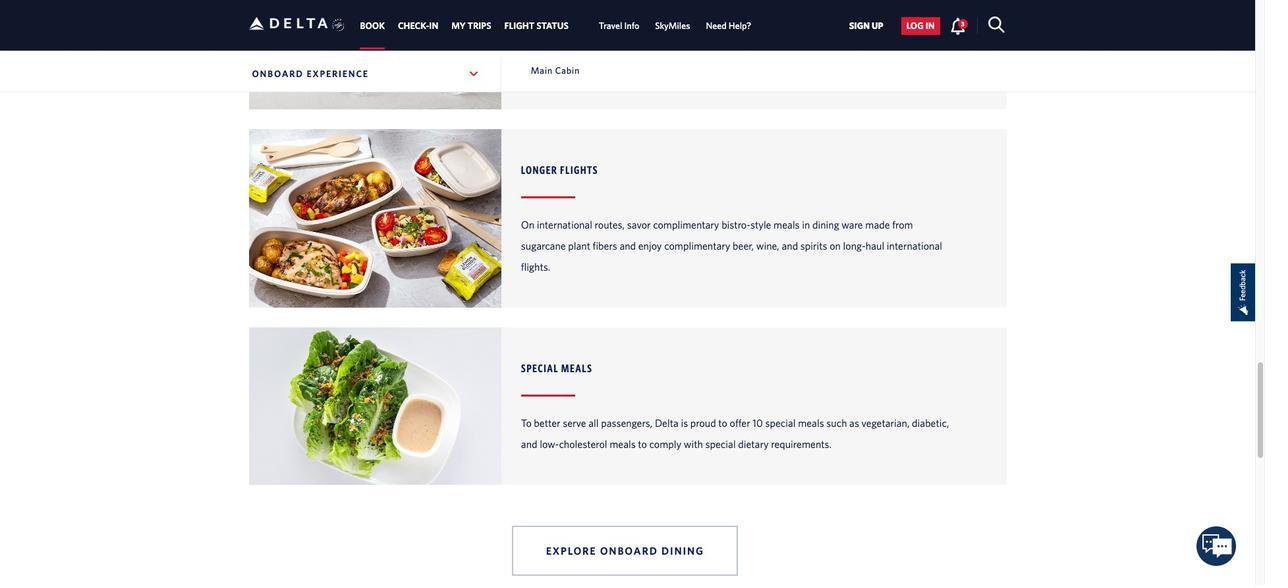 Task type: vqa. For each thing, say whether or not it's contained in the screenshot.
"text field"
no



Task type: locate. For each thing, give the bounding box(es) containing it.
0 horizontal spatial spirits
[[640, 41, 667, 53]]

travel info
[[599, 21, 640, 31]]

0 horizontal spatial international
[[537, 219, 593, 231]]

spirits inside find select beer, wines and spirits for purchase for 21+; please drink responsibly. available to purchase via tap-to-pay and not available on express beverage service flights 251-499 miles.
[[640, 41, 667, 53]]

1 vertical spatial special
[[706, 438, 736, 450]]

purchase down find on the left
[[521, 62, 561, 74]]

1 horizontal spatial onboard
[[600, 545, 658, 557]]

need
[[706, 21, 727, 31]]

spirits up not
[[640, 41, 667, 53]]

0 vertical spatial to
[[913, 41, 922, 53]]

and left low-
[[521, 438, 538, 450]]

in inside on international routes, savor complimentary bistro-style meals in dining ware made from sugarcane plant fibers and enjoy complimentary beer, wine, and spirits on long-haul international flights.
[[802, 219, 810, 231]]

in left dining
[[802, 219, 810, 231]]

1 vertical spatial complimentary
[[664, 240, 731, 252]]

dining
[[662, 545, 705, 557]]

complimentary down bistro-
[[664, 240, 731, 252]]

travel info link
[[599, 14, 640, 38]]

1 horizontal spatial purchase
[[684, 41, 724, 53]]

1 vertical spatial in
[[802, 219, 810, 231]]

1 horizontal spatial beer,
[[733, 240, 754, 252]]

passengers,
[[601, 417, 653, 429]]

express
[[717, 62, 751, 74]]

for
[[670, 41, 682, 53], [726, 41, 739, 53]]

on left express
[[704, 62, 715, 74]]

for left 21+;
[[726, 41, 739, 53]]

1 horizontal spatial in
[[926, 21, 935, 31]]

for down skymiles
[[670, 41, 682, 53]]

meals up requirements.
[[798, 417, 824, 429]]

special
[[766, 417, 796, 429], [706, 438, 736, 450]]

via
[[564, 62, 576, 74]]

diabetic,
[[912, 417, 949, 429]]

0 horizontal spatial onboard
[[252, 69, 304, 79]]

beer, down bistro-
[[733, 240, 754, 252]]

sign up link
[[844, 17, 889, 35]]

0 vertical spatial spirits
[[640, 41, 667, 53]]

such
[[827, 417, 847, 429]]

not
[[646, 62, 661, 74]]

made
[[866, 219, 890, 231]]

cabin
[[555, 65, 580, 76]]

0 vertical spatial meals
[[774, 219, 800, 231]]

1 horizontal spatial on
[[830, 240, 841, 252]]

in right log
[[926, 21, 935, 31]]

3 link
[[950, 17, 968, 34]]

2 horizontal spatial to
[[913, 41, 922, 53]]

meals down passengers,
[[610, 438, 636, 450]]

onboard experience button
[[249, 57, 483, 90]]

onboard down delta air lines image
[[252, 69, 304, 79]]

vegetarian,
[[862, 417, 910, 429]]

purchase down need
[[684, 41, 724, 53]]

special right with
[[706, 438, 736, 450]]

spirits inside on international routes, savor complimentary bistro-style meals in dining ware made from sugarcane plant fibers and enjoy complimentary beer, wine, and spirits on long-haul international flights.
[[801, 240, 828, 252]]

3
[[961, 20, 965, 28]]

dietary
[[738, 438, 769, 450]]

is
[[681, 417, 688, 429]]

purchase
[[684, 41, 724, 53], [521, 62, 561, 74]]

meals
[[561, 362, 593, 374]]

beer, inside find select beer, wines and spirits for purchase for 21+; please drink responsibly. available to purchase via tap-to-pay and not available on express beverage service flights 251-499 miles.
[[570, 41, 591, 53]]

onboard
[[252, 69, 304, 79], [600, 545, 658, 557]]

251-
[[861, 62, 879, 74]]

on inside on international routes, savor complimentary bistro-style meals in dining ware made from sugarcane plant fibers and enjoy complimentary beer, wine, and spirits on long-haul international flights.
[[830, 240, 841, 252]]

1 horizontal spatial spirits
[[801, 240, 828, 252]]

special right 10
[[766, 417, 796, 429]]

to
[[913, 41, 922, 53], [719, 417, 728, 429], [638, 438, 647, 450]]

and left not
[[627, 62, 644, 74]]

offer
[[730, 417, 751, 429]]

meals
[[774, 219, 800, 231], [798, 417, 824, 429], [610, 438, 636, 450]]

beer, up "tap-"
[[570, 41, 591, 53]]

skymiles link
[[655, 14, 690, 38]]

0 vertical spatial special
[[766, 417, 796, 429]]

log in
[[907, 21, 935, 31]]

0 horizontal spatial to
[[638, 438, 647, 450]]

flight status
[[505, 21, 569, 31]]

book link
[[360, 14, 385, 38]]

spirits down dining
[[801, 240, 828, 252]]

on
[[521, 219, 535, 231]]

international up 'plant'
[[537, 219, 593, 231]]

1 horizontal spatial special
[[766, 417, 796, 429]]

spirits
[[640, 41, 667, 53], [801, 240, 828, 252]]

0 horizontal spatial special
[[706, 438, 736, 450]]

sugarcane
[[521, 240, 566, 252]]

special
[[521, 362, 559, 374]]

0 horizontal spatial beer,
[[570, 41, 591, 53]]

flights
[[829, 62, 858, 74]]

ware
[[842, 219, 863, 231]]

0 vertical spatial international
[[537, 219, 593, 231]]

travel
[[599, 21, 622, 31]]

onboard inside dropdown button
[[252, 69, 304, 79]]

1 vertical spatial beer,
[[733, 240, 754, 252]]

on inside find select beer, wines and spirits for purchase for 21+; please drink responsibly. available to purchase via tap-to-pay and not available on express beverage service flights 251-499 miles.
[[704, 62, 715, 74]]

0 vertical spatial on
[[704, 62, 715, 74]]

tab list
[[354, 0, 760, 50]]

1 vertical spatial on
[[830, 240, 841, 252]]

complimentary
[[653, 219, 719, 231], [664, 240, 731, 252]]

on left long-
[[830, 240, 841, 252]]

and right wine,
[[782, 240, 798, 252]]

complimentary up enjoy
[[653, 219, 719, 231]]

flights
[[560, 163, 599, 176]]

2 vertical spatial to
[[638, 438, 647, 450]]

to left comply
[[638, 438, 647, 450]]

1 vertical spatial spirits
[[801, 240, 828, 252]]

0 horizontal spatial in
[[802, 219, 810, 231]]

international
[[537, 219, 593, 231], [887, 240, 943, 252]]

0 vertical spatial in
[[926, 21, 935, 31]]

beer,
[[570, 41, 591, 53], [733, 240, 754, 252]]

0 vertical spatial onboard
[[252, 69, 304, 79]]

international down the from
[[887, 240, 943, 252]]

flights.
[[521, 261, 551, 273]]

0 horizontal spatial on
[[704, 62, 715, 74]]

1 horizontal spatial for
[[726, 41, 739, 53]]

0 horizontal spatial for
[[670, 41, 682, 53]]

on
[[704, 62, 715, 74], [830, 240, 841, 252]]

as
[[850, 417, 859, 429]]

0 vertical spatial purchase
[[684, 41, 724, 53]]

pay
[[609, 62, 625, 74]]

meals right style
[[774, 219, 800, 231]]

longer flights
[[521, 163, 599, 176]]

1 vertical spatial international
[[887, 240, 943, 252]]

in inside button
[[926, 21, 935, 31]]

onboard left 'dining'
[[600, 545, 658, 557]]

0 vertical spatial beer,
[[570, 41, 591, 53]]

plant
[[568, 240, 591, 252]]

enjoy
[[639, 240, 662, 252]]

check-
[[398, 21, 429, 31]]

flight status link
[[505, 14, 569, 38]]

to left offer
[[719, 417, 728, 429]]

1 vertical spatial to
[[719, 417, 728, 429]]

status
[[537, 21, 569, 31]]

haul
[[866, 240, 885, 252]]

on for available
[[704, 62, 715, 74]]

sign
[[849, 21, 870, 31]]

to inside find select beer, wines and spirits for purchase for 21+; please drink responsibly. available to purchase via tap-to-pay and not available on express beverage service flights 251-499 miles.
[[913, 41, 922, 53]]

to down log
[[913, 41, 922, 53]]

and left enjoy
[[620, 240, 636, 252]]

1 vertical spatial purchase
[[521, 62, 561, 74]]



Task type: describe. For each thing, give the bounding box(es) containing it.
help?
[[729, 21, 752, 31]]

available
[[871, 41, 911, 53]]

style
[[751, 219, 772, 231]]

comply
[[650, 438, 682, 450]]

on international routes, savor complimentary bistro-style meals in dining ware made from sugarcane plant fibers and enjoy complimentary beer, wine, and spirits on long-haul international flights.
[[521, 219, 943, 273]]

info
[[625, 21, 640, 31]]

1 horizontal spatial international
[[887, 240, 943, 252]]

to
[[521, 417, 532, 429]]

main cabin
[[531, 65, 580, 76]]

find
[[521, 41, 540, 53]]

message us image
[[1197, 527, 1237, 566]]

2 for from the left
[[726, 41, 739, 53]]

delta air lines image
[[249, 3, 328, 44]]

miles.
[[900, 62, 925, 74]]

please
[[761, 41, 789, 53]]

service
[[795, 62, 827, 74]]

sign up
[[849, 21, 884, 31]]

savor
[[627, 219, 651, 231]]

trips
[[468, 21, 491, 31]]

meals inside on international routes, savor complimentary bistro-style meals in dining ware made from sugarcane plant fibers and enjoy complimentary beer, wine, and spirits on long-haul international flights.
[[774, 219, 800, 231]]

to-
[[597, 62, 609, 74]]

0 vertical spatial complimentary
[[653, 219, 719, 231]]

to better serve all passengers, delta is proud to offer 10 special meals such as vegetarian, diabetic, and low-cholesterol meals to comply with special dietary requirements.
[[521, 417, 949, 450]]

bistro-
[[722, 219, 751, 231]]

long-
[[843, 240, 866, 252]]

main
[[531, 65, 553, 76]]

all
[[589, 417, 599, 429]]

onboard experience
[[252, 69, 369, 79]]

skyteam image
[[332, 5, 345, 46]]

my
[[452, 21, 466, 31]]

requirements.
[[771, 438, 832, 450]]

beverage
[[753, 62, 793, 74]]

and inside 'to better serve all passengers, delta is proud to offer 10 special meals such as vegetarian, diabetic, and low-cholesterol meals to comply with special dietary requirements.'
[[521, 438, 538, 450]]

tab list containing book
[[354, 0, 760, 50]]

1 horizontal spatial to
[[719, 417, 728, 429]]

wine,
[[757, 240, 780, 252]]

2 vertical spatial meals
[[610, 438, 636, 450]]

dining
[[813, 219, 840, 231]]

up
[[872, 21, 884, 31]]

10
[[753, 417, 763, 429]]

check-in
[[398, 21, 438, 31]]

drink
[[792, 41, 814, 53]]

and down info
[[622, 41, 638, 53]]

1 for from the left
[[670, 41, 682, 53]]

499
[[879, 62, 897, 74]]

explore onboard dining
[[546, 545, 705, 557]]

skymiles
[[655, 21, 690, 31]]

log in button
[[901, 17, 940, 35]]

need help? link
[[706, 14, 752, 38]]

1 vertical spatial meals
[[798, 417, 824, 429]]

need help?
[[706, 21, 752, 31]]

explore onboard dining link
[[512, 526, 739, 576]]

low-
[[540, 438, 559, 450]]

select
[[542, 41, 568, 53]]

in
[[429, 21, 438, 31]]

routes,
[[595, 219, 625, 231]]

with
[[684, 438, 703, 450]]

available
[[663, 62, 701, 74]]

find select beer, wines and spirits for purchase for 21+; please drink responsibly. available to purchase via tap-to-pay and not available on express beverage service flights 251-499 miles.
[[521, 41, 925, 74]]

my trips link
[[452, 14, 491, 38]]

my trips
[[452, 21, 491, 31]]

wines
[[594, 41, 619, 53]]

explore
[[546, 545, 597, 557]]

tap-
[[579, 62, 597, 74]]

book
[[360, 21, 385, 31]]

fibers
[[593, 240, 617, 252]]

longer
[[521, 163, 558, 176]]

log
[[907, 21, 924, 31]]

proud
[[691, 417, 716, 429]]

experience
[[307, 69, 369, 79]]

serve
[[563, 417, 586, 429]]

better
[[534, 417, 561, 429]]

special meals
[[521, 362, 593, 374]]

delta
[[655, 417, 679, 429]]

cholesterol
[[559, 438, 607, 450]]

on for spirits
[[830, 240, 841, 252]]

0 horizontal spatial purchase
[[521, 62, 561, 74]]

1 vertical spatial onboard
[[600, 545, 658, 557]]

check-in link
[[398, 14, 438, 38]]

flight
[[505, 21, 535, 31]]

21+;
[[741, 41, 759, 53]]

beer, inside on international routes, savor complimentary bistro-style meals in dining ware made from sugarcane plant fibers and enjoy complimentary beer, wine, and spirits on long-haul international flights.
[[733, 240, 754, 252]]

responsibly.
[[816, 41, 868, 53]]

from
[[893, 219, 913, 231]]



